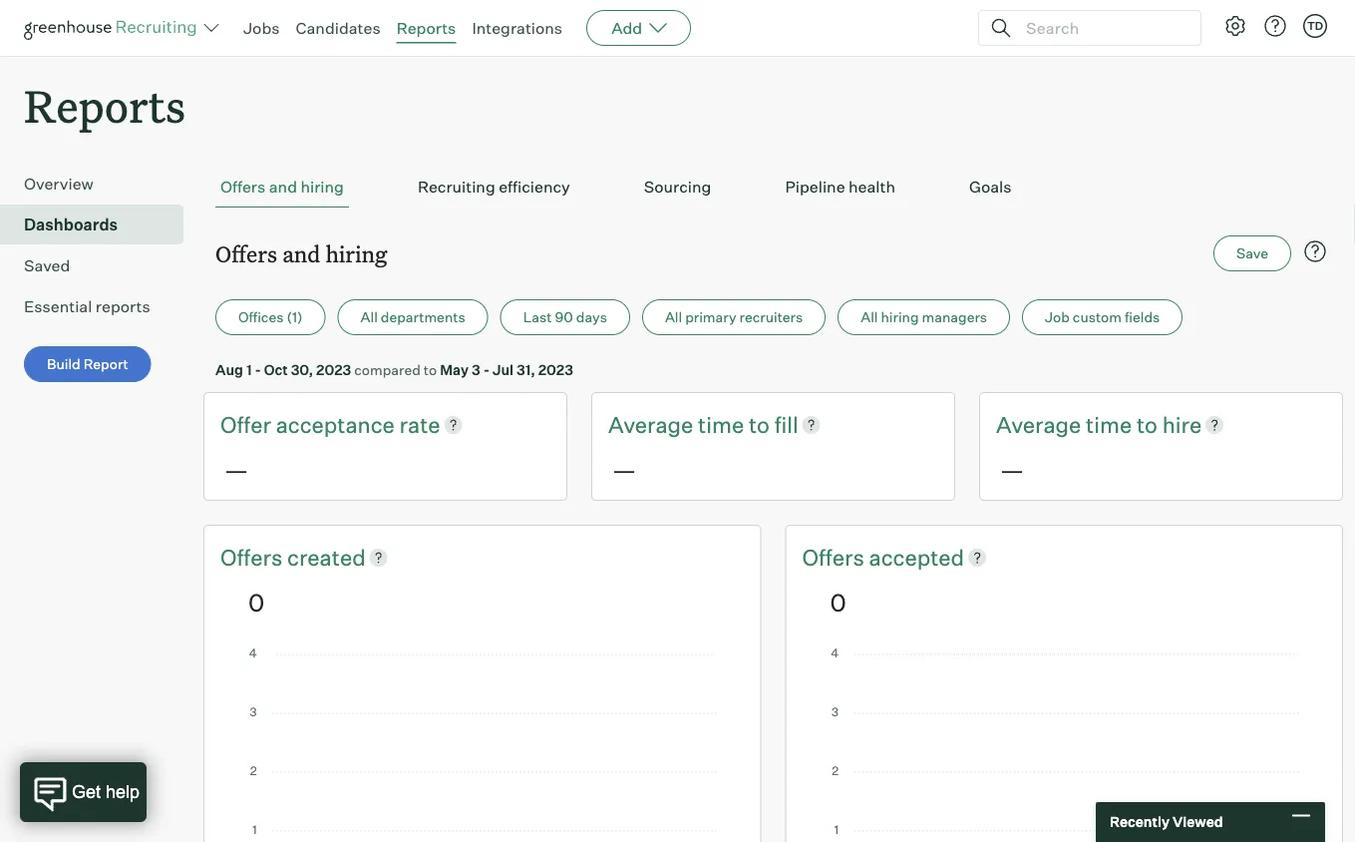 Task type: locate. For each thing, give the bounding box(es) containing it.
0 vertical spatial and
[[269, 177, 297, 197]]

greenhouse recruiting image
[[24, 16, 204, 40]]

1 horizontal spatial —
[[613, 454, 637, 484]]

-
[[255, 361, 261, 378], [484, 361, 490, 378]]

2023
[[316, 361, 351, 378], [538, 361, 574, 378]]

departments
[[381, 309, 466, 326]]

0 horizontal spatial —
[[225, 454, 249, 484]]

essential reports link
[[24, 295, 176, 318]]

integrations link
[[472, 18, 563, 38]]

health
[[849, 177, 896, 197]]

report
[[83, 355, 128, 373]]

3 all from the left
[[861, 309, 879, 326]]

1 horizontal spatial reports
[[397, 18, 456, 38]]

- right 1
[[255, 361, 261, 378]]

2 time from the left
[[1087, 411, 1133, 438]]

to link
[[749, 409, 775, 440], [1137, 409, 1163, 440]]

1 horizontal spatial 2023
[[538, 361, 574, 378]]

job custom fields button
[[1023, 300, 1184, 335]]

2 time link from the left
[[1087, 409, 1137, 440]]

2 horizontal spatial to
[[1137, 411, 1158, 438]]

all for all hiring managers
[[861, 309, 879, 326]]

all left primary at right top
[[665, 309, 683, 326]]

add
[[612, 18, 643, 38]]

1 horizontal spatial average link
[[997, 409, 1087, 440]]

2 vertical spatial hiring
[[882, 309, 919, 326]]

1 vertical spatial reports
[[24, 76, 186, 135]]

0 horizontal spatial time link
[[699, 409, 749, 440]]

saved
[[24, 256, 70, 276]]

average for hire
[[997, 411, 1082, 438]]

— for fill
[[613, 454, 637, 484]]

oct
[[264, 361, 288, 378]]

1 time from the left
[[699, 411, 745, 438]]

2 average from the left
[[997, 411, 1082, 438]]

90
[[555, 309, 573, 326]]

to
[[424, 361, 437, 378], [749, 411, 770, 438], [1137, 411, 1158, 438]]

time
[[699, 411, 745, 438], [1087, 411, 1133, 438]]

1 average from the left
[[609, 411, 694, 438]]

2 horizontal spatial —
[[1001, 454, 1025, 484]]

1 horizontal spatial average
[[997, 411, 1082, 438]]

1 to link from the left
[[749, 409, 775, 440]]

dashboards link
[[24, 213, 176, 237]]

1 vertical spatial hiring
[[326, 239, 388, 268]]

1 — from the left
[[225, 454, 249, 484]]

2023 right 31,
[[538, 361, 574, 378]]

1 average time to from the left
[[609, 411, 775, 438]]

sourcing
[[644, 177, 712, 197]]

time link left fill link
[[699, 409, 749, 440]]

save
[[1237, 245, 1269, 262]]

hiring
[[301, 177, 344, 197], [326, 239, 388, 268], [882, 309, 919, 326]]

0 horizontal spatial 2023
[[316, 361, 351, 378]]

reports link
[[397, 18, 456, 38]]

2 average time to from the left
[[997, 411, 1163, 438]]

average time to
[[609, 411, 775, 438], [997, 411, 1163, 438]]

build report
[[47, 355, 128, 373]]

xychart image for accepted
[[831, 648, 1299, 842]]

2 to link from the left
[[1137, 409, 1163, 440]]

all primary recruiters
[[665, 309, 803, 326]]

save button
[[1214, 236, 1292, 272]]

days
[[576, 309, 608, 326]]

all left departments
[[361, 309, 378, 326]]

0 horizontal spatial average link
[[609, 409, 699, 440]]

all for all primary recruiters
[[665, 309, 683, 326]]

average for fill
[[609, 411, 694, 438]]

offer acceptance
[[221, 411, 400, 438]]

average link
[[609, 409, 699, 440], [997, 409, 1087, 440]]

0 horizontal spatial to link
[[749, 409, 775, 440]]

0 horizontal spatial offers link
[[221, 542, 287, 573]]

1 offers link from the left
[[221, 542, 287, 573]]

1 0 from the left
[[248, 587, 265, 617]]

jobs link
[[243, 18, 280, 38]]

all hiring managers
[[861, 309, 988, 326]]

reports
[[397, 18, 456, 38], [24, 76, 186, 135]]

tab list containing offers and hiring
[[216, 167, 1332, 208]]

xychart image
[[248, 648, 717, 842], [831, 648, 1299, 842]]

31,
[[517, 361, 536, 378]]

1 horizontal spatial to link
[[1137, 409, 1163, 440]]

offers inside offers and hiring button
[[221, 177, 266, 197]]

2 xychart image from the left
[[831, 648, 1299, 842]]

1 - from the left
[[255, 361, 261, 378]]

1 average link from the left
[[609, 409, 699, 440]]

1 horizontal spatial time link
[[1087, 409, 1137, 440]]

all for all departments
[[361, 309, 378, 326]]

time left 'hire'
[[1087, 411, 1133, 438]]

reports down "greenhouse recruiting" image
[[24, 76, 186, 135]]

0 horizontal spatial to
[[424, 361, 437, 378]]

custom
[[1073, 309, 1122, 326]]

acceptance
[[276, 411, 395, 438]]

candidates
[[296, 18, 381, 38]]

2023 right 30,
[[316, 361, 351, 378]]

2 horizontal spatial all
[[861, 309, 879, 326]]

0 horizontal spatial reports
[[24, 76, 186, 135]]

2 average link from the left
[[997, 409, 1087, 440]]

offers link
[[221, 542, 287, 573], [803, 542, 870, 573]]

td
[[1308, 19, 1324, 32]]

all
[[361, 309, 378, 326], [665, 309, 683, 326], [861, 309, 879, 326]]

time left fill
[[699, 411, 745, 438]]

time link left hire link
[[1087, 409, 1137, 440]]

1 horizontal spatial -
[[484, 361, 490, 378]]

2 — from the left
[[613, 454, 637, 484]]

offer link
[[221, 409, 276, 440]]

average link for fill
[[609, 409, 699, 440]]

0 horizontal spatial 0
[[248, 587, 265, 617]]

to left may
[[424, 361, 437, 378]]

overview link
[[24, 172, 176, 196]]

1 horizontal spatial to
[[749, 411, 770, 438]]

offers
[[221, 177, 266, 197], [216, 239, 277, 268], [221, 543, 287, 571], [803, 543, 870, 571]]

1 time link from the left
[[699, 409, 749, 440]]

pipeline
[[786, 177, 846, 197]]

0
[[248, 587, 265, 617], [831, 587, 847, 617]]

tab list
[[216, 167, 1332, 208]]

offices (1) button
[[216, 300, 326, 335]]

0 vertical spatial offers and hiring
[[221, 177, 344, 197]]

1 horizontal spatial time
[[1087, 411, 1133, 438]]

efficiency
[[499, 177, 571, 197]]

xychart image for created
[[248, 648, 717, 842]]

0 horizontal spatial average time to
[[609, 411, 775, 438]]

time for fill
[[699, 411, 745, 438]]

recently
[[1111, 813, 1170, 831]]

offers and hiring
[[221, 177, 344, 197], [216, 239, 388, 268]]

—
[[225, 454, 249, 484], [613, 454, 637, 484], [1001, 454, 1025, 484]]

td button
[[1300, 10, 1332, 42]]

essential
[[24, 297, 92, 316]]

and
[[269, 177, 297, 197], [283, 239, 321, 268]]

hire
[[1163, 411, 1203, 438]]

created link
[[287, 542, 366, 573]]

saved link
[[24, 254, 176, 278]]

rate
[[400, 411, 441, 438]]

candidates link
[[296, 18, 381, 38]]

0 horizontal spatial -
[[255, 361, 261, 378]]

1 horizontal spatial offers link
[[803, 542, 870, 573]]

aug
[[216, 361, 243, 378]]

0 horizontal spatial all
[[361, 309, 378, 326]]

viewed
[[1173, 813, 1224, 831]]

average
[[609, 411, 694, 438], [997, 411, 1082, 438]]

1 xychart image from the left
[[248, 648, 717, 842]]

rate link
[[400, 409, 441, 440]]

1 vertical spatial offers and hiring
[[216, 239, 388, 268]]

0 horizontal spatial xychart image
[[248, 648, 717, 842]]

2 0 from the left
[[831, 587, 847, 617]]

2 - from the left
[[484, 361, 490, 378]]

1 horizontal spatial 0
[[831, 587, 847, 617]]

1 horizontal spatial average time to
[[997, 411, 1163, 438]]

dashboards
[[24, 215, 118, 235]]

1 all from the left
[[361, 309, 378, 326]]

3 — from the left
[[1001, 454, 1025, 484]]

1 2023 from the left
[[316, 361, 351, 378]]

0 horizontal spatial average
[[609, 411, 694, 438]]

1 horizontal spatial xychart image
[[831, 648, 1299, 842]]

to left fill
[[749, 411, 770, 438]]

recruiters
[[740, 309, 803, 326]]

reports right candidates link
[[397, 18, 456, 38]]

time link
[[699, 409, 749, 440], [1087, 409, 1137, 440]]

- right 3
[[484, 361, 490, 378]]

Search text field
[[1022, 13, 1183, 42]]

all left managers
[[861, 309, 879, 326]]

0 horizontal spatial time
[[699, 411, 745, 438]]

2 2023 from the left
[[538, 361, 574, 378]]

0 vertical spatial reports
[[397, 18, 456, 38]]

and inside button
[[269, 177, 297, 197]]

jul
[[493, 361, 514, 378]]

2 all from the left
[[665, 309, 683, 326]]

average link for hire
[[997, 409, 1087, 440]]

to left 'hire'
[[1137, 411, 1158, 438]]

1 horizontal spatial all
[[665, 309, 683, 326]]

2 offers link from the left
[[803, 542, 870, 573]]

job custom fields
[[1046, 309, 1161, 326]]

to for fill
[[749, 411, 770, 438]]

0 for created
[[248, 587, 265, 617]]

fill
[[775, 411, 799, 438]]



Task type: vqa. For each thing, say whether or not it's contained in the screenshot.
leftmost Reminder
no



Task type: describe. For each thing, give the bounding box(es) containing it.
accepted
[[870, 543, 965, 571]]

managers
[[923, 309, 988, 326]]

offer
[[221, 411, 271, 438]]

last 90 days
[[523, 309, 608, 326]]

30,
[[291, 361, 313, 378]]

time link for hire
[[1087, 409, 1137, 440]]

— for hire
[[1001, 454, 1025, 484]]

created
[[287, 543, 366, 571]]

all departments button
[[338, 300, 489, 335]]

0 for accepted
[[831, 587, 847, 617]]

configure image
[[1224, 14, 1248, 38]]

integrations
[[472, 18, 563, 38]]

add button
[[587, 10, 692, 46]]

aug 1 - oct 30, 2023 compared to may 3 - jul 31, 2023
[[216, 361, 574, 378]]

recruiting efficiency
[[418, 177, 571, 197]]

average time to for hire
[[997, 411, 1163, 438]]

offers and hiring inside button
[[221, 177, 344, 197]]

overview
[[24, 174, 94, 194]]

to link for hire
[[1137, 409, 1163, 440]]

1
[[246, 361, 252, 378]]

average time to for fill
[[609, 411, 775, 438]]

compared
[[354, 361, 421, 378]]

to for hire
[[1137, 411, 1158, 438]]

pipeline health button
[[781, 167, 901, 208]]

all departments
[[361, 309, 466, 326]]

build
[[47, 355, 80, 373]]

offices
[[238, 309, 284, 326]]

td button
[[1304, 14, 1328, 38]]

acceptance link
[[276, 409, 400, 440]]

1 vertical spatial and
[[283, 239, 321, 268]]

job
[[1046, 309, 1070, 326]]

offices (1)
[[238, 309, 303, 326]]

primary
[[686, 309, 737, 326]]

faq image
[[1304, 240, 1328, 264]]

goals button
[[965, 167, 1017, 208]]

fill link
[[775, 409, 799, 440]]

offers link for created
[[221, 542, 287, 573]]

accepted link
[[870, 542, 965, 573]]

sourcing button
[[639, 167, 717, 208]]

jobs
[[243, 18, 280, 38]]

last
[[523, 309, 552, 326]]

last 90 days button
[[501, 300, 631, 335]]

time link for fill
[[699, 409, 749, 440]]

(1)
[[287, 309, 303, 326]]

recruiting efficiency button
[[413, 167, 576, 208]]

may
[[440, 361, 469, 378]]

build report button
[[24, 346, 151, 382]]

goals
[[970, 177, 1012, 197]]

fields
[[1125, 309, 1161, 326]]

offers link for accepted
[[803, 542, 870, 573]]

3
[[472, 361, 481, 378]]

time for hire
[[1087, 411, 1133, 438]]

recruiting
[[418, 177, 496, 197]]

all primary recruiters button
[[643, 300, 826, 335]]

reports
[[96, 297, 150, 316]]

all hiring managers button
[[838, 300, 1011, 335]]

recently viewed
[[1111, 813, 1224, 831]]

offers and hiring button
[[216, 167, 349, 208]]

to link for fill
[[749, 409, 775, 440]]

0 vertical spatial hiring
[[301, 177, 344, 197]]

pipeline health
[[786, 177, 896, 197]]

hire link
[[1163, 409, 1203, 440]]

essential reports
[[24, 297, 150, 316]]



